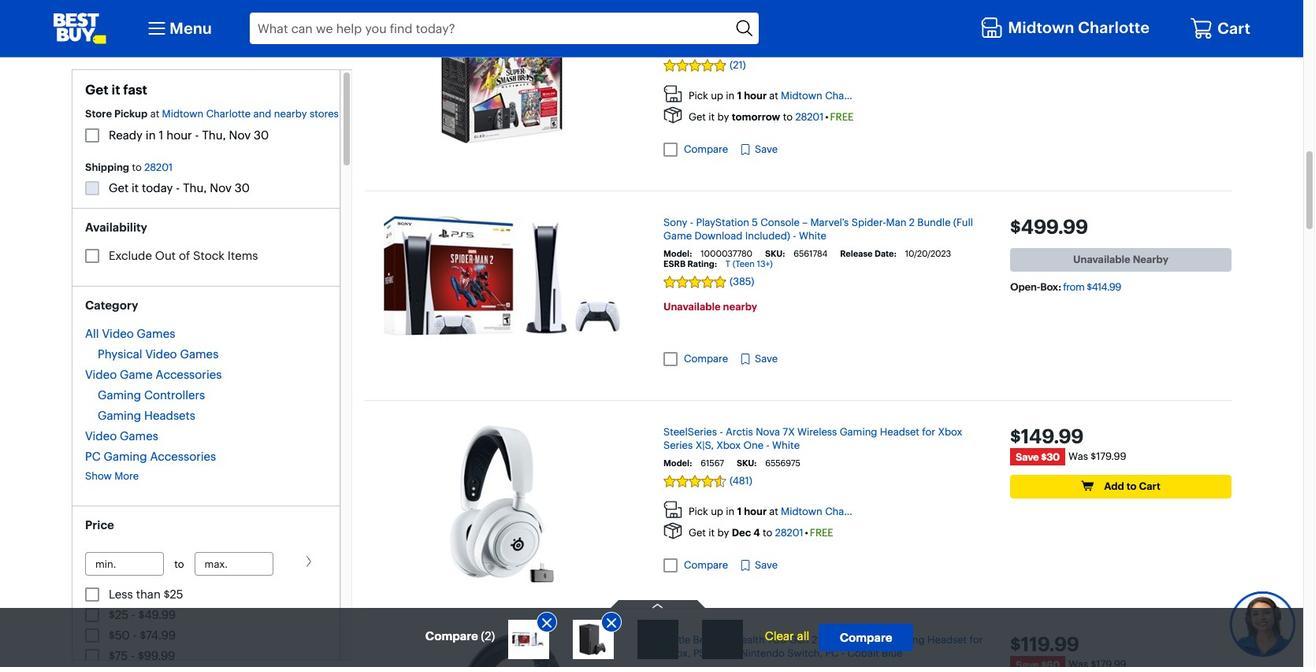 Task type: describe. For each thing, give the bounding box(es) containing it.
7x
[[783, 425, 795, 438]]

up for tomorrow
[[711, 89, 723, 101]]

turtle
[[664, 633, 690, 646]]

video games link
[[85, 429, 158, 444]]

get for get it by tomorrow to 28201 • free
[[689, 111, 706, 123]]

28201 button for 28201
[[775, 527, 803, 539]]

- down 'console' on the top of page
[[793, 229, 796, 242]]

charlotte inside dropdown button
[[1078, 17, 1150, 37]]

1 vertical spatial in
[[146, 127, 156, 142]]

1 vertical spatial 1
[[159, 127, 163, 142]]

e10+ (everyone 10+)
[[726, 42, 805, 53]]

Type to search. Navigate forward to hear suggestions text field
[[250, 13, 732, 44]]

1 vertical spatial nov
[[210, 181, 232, 196]]

game inside all video games physical video games video game accessories gaming controllers gaming headsets video games pc gaming accessories show more
[[120, 367, 153, 382]]

add for second the add to cart button
[[1104, 480, 1124, 492]]

0 vertical spatial 28201
[[796, 111, 824, 123]]

get it fast
[[85, 81, 147, 98]]

0 vertical spatial sku:
[[664, 31, 684, 42]]

unavailable nearby
[[664, 300, 757, 313]]

$499.99
[[1010, 215, 1088, 239]]

1 vertical spatial at
[[150, 107, 159, 120]]

it for get it by tomorrow to 28201 • free
[[709, 111, 715, 123]]

sony - playstation 5 console – marvel's spider-man 2 bundle (full game download included) - white - front_zoom image
[[383, 216, 620, 335]]

availability
[[85, 220, 147, 235]]

(385) link
[[664, 275, 985, 288]]

save left $30
[[1016, 450, 1039, 463]]

cart icon image
[[1190, 17, 1214, 40]]

$50 - $74.99 checkbox
[[85, 628, 99, 643]]

all video games physical video games video game accessories gaming controllers gaming headsets video games pc gaming accessories show more
[[85, 326, 222, 482]]

cobalt
[[848, 647, 879, 659]]

ready in 1 hour - thu, nov 30
[[109, 127, 269, 142]]

1 horizontal spatial $25
[[164, 587, 183, 602]]

menu button
[[144, 16, 212, 41]]

price
[[85, 517, 114, 532]]

(385)
[[730, 275, 755, 288]]

e10+
[[726, 42, 744, 53]]

turtle beach - stealth 700 gen 2 max wireless gaming headset for xbox, ps5, ps4, nintendo switch, pc - cobalt blue link
[[664, 633, 983, 659]]

- up ps4,
[[725, 633, 729, 646]]

compare checkbox for get it by dec 4 to 28201 • free
[[664, 559, 678, 573]]

gaming controllers link
[[98, 388, 205, 403]]

shipping to 28201
[[85, 160, 173, 173]]

unavailable for unavailable nearby
[[1073, 253, 1131, 265]]

$75 - $99.99 checkbox
[[85, 649, 99, 663]]

controllers
[[144, 388, 205, 403]]

nearby
[[1133, 253, 1169, 265]]

0 vertical spatial games
[[137, 326, 175, 341]]

stock
[[193, 248, 225, 263]]

ps4,
[[717, 647, 738, 659]]

physical video games link
[[98, 347, 219, 362]]

compare inside compare link
[[840, 630, 893, 645]]

10/20/2023
[[905, 248, 951, 259]]

unavailable for unavailable nearby
[[664, 300, 721, 313]]

one
[[743, 439, 764, 451]]

sony - playstation 5 console – marvel's spider-man 2 bundle (full game download included) - white link
[[664, 216, 973, 242]]

stealth
[[731, 633, 765, 646]]

shipping
[[85, 160, 129, 173]]

- down 'max'
[[842, 647, 845, 659]]

show more button
[[85, 470, 139, 483]]

)
[[491, 629, 495, 644]]

get for get it fast
[[85, 81, 108, 98]]

less than $25 link
[[109, 587, 183, 602]]

compare ( 2 )
[[425, 629, 495, 644]]

sku: for arctis
[[737, 458, 757, 469]]

gaming up the video games link
[[98, 408, 141, 423]]

0 vertical spatial free
[[830, 111, 854, 123]]

- right $50
[[133, 628, 137, 643]]

save button for 5
[[739, 351, 778, 367]]

0 horizontal spatial nearby
[[274, 107, 307, 120]]

e10+ (everyone 10+) link
[[726, 42, 805, 53]]

0 vertical spatial nov
[[229, 127, 251, 142]]

by for tomorrow
[[717, 111, 729, 123]]

store
[[85, 107, 112, 120]]

it for get it fast
[[111, 81, 120, 98]]

$49.99
[[138, 607, 176, 622]]

sony - playstation 5 console – marvel's spider-man 2 bundle (full game download included) - white
[[664, 216, 973, 242]]

get it by tomorrow to 28201 • free
[[689, 111, 854, 123]]

for inside the turtle beach - stealth 700 gen 2 max wireless gaming headset for xbox, ps5, ps4, nintendo switch, pc - cobalt blue
[[970, 633, 983, 646]]

video up 'video game accessories' link
[[145, 347, 177, 362]]

max
[[820, 633, 842, 646]]

4
[[754, 527, 760, 539]]

1 horizontal spatial release date:
[[840, 248, 897, 259]]

0 vertical spatial accessories
[[156, 367, 222, 382]]

midtown charlotte
[[1008, 17, 1150, 37]]

2 inside 'sony - playstation 5 console – marvel's spider-man 2 bundle (full game download included) - white'
[[909, 216, 915, 228]]

pickup
[[114, 107, 148, 120]]

up for dec 4
[[711, 505, 723, 517]]

exclude out of stock items
[[109, 248, 258, 263]]

save button for nova
[[739, 558, 778, 574]]

pick up in 1 hour at midtown charlotte for to
[[689, 505, 870, 517]]

hour for get it by tomorrow to 28201 • free
[[744, 89, 767, 101]]

turtle beach - stealth 700 gen 2 max wireless gaming headset for xbox, ps5, ps4, nintendo switch, pc - cobalt blue - front_zoom image
[[437, 633, 567, 667]]

video up the physical
[[102, 326, 134, 341]]

microsoft - xbox series x 1tb console - black image
[[577, 624, 608, 656]]

6561784
[[794, 248, 828, 259]]

13+)
[[757, 258, 773, 269]]

0 vertical spatial 30
[[254, 127, 269, 142]]

game inside 'sony - playstation 5 console – marvel's spider-man 2 bundle (full game download included) - white'
[[664, 229, 692, 242]]

6564559
[[692, 31, 728, 42]]

spider-
[[852, 216, 886, 228]]

Minimum Price text field
[[85, 552, 164, 576]]

compare for (21)
[[684, 143, 728, 155]]

gaming up more
[[104, 449, 147, 464]]

–
[[803, 216, 808, 228]]

video up show
[[85, 429, 117, 444]]

model: for steelseries - arctis nova 7x wireless gaming headset for xbox series x|s, xbox one - white
[[664, 458, 692, 469]]

$75 - $99.99 link
[[109, 648, 175, 663]]

gaming headsets link
[[98, 408, 195, 423]]

nova
[[756, 425, 780, 438]]

- right $75
[[131, 648, 135, 663]]

esrb for t
[[664, 258, 686, 269]]

rating for e10+
[[688, 42, 715, 53]]

get for get it by dec 4 to 28201 • free
[[689, 527, 706, 539]]

open-box: from $414.99
[[1010, 280, 1121, 293]]

t (teen 13+)
[[726, 258, 773, 269]]

included)
[[745, 229, 790, 242]]

1 horizontal spatial nearby
[[723, 300, 757, 313]]

xbox,
[[664, 647, 691, 659]]

save $30
[[1016, 450, 1060, 463]]

(teen
[[733, 258, 755, 269]]

2 vertical spatial 28201
[[775, 527, 803, 539]]

- down nova
[[766, 439, 770, 451]]

5
[[752, 216, 758, 228]]

today
[[142, 181, 173, 196]]

6556975
[[765, 458, 801, 469]]

in for get it by tomorrow to 28201 • free
[[726, 89, 735, 101]]

pick for get it by dec 4 to 28201 • free
[[689, 505, 708, 517]]

: for t (teen 13+)
[[715, 258, 717, 269]]

save for (481)
[[755, 559, 778, 572]]

0 vertical spatial xbox
[[938, 425, 962, 438]]

Maximum Price text field
[[194, 552, 273, 576]]

items
[[228, 248, 258, 263]]

console
[[761, 216, 800, 228]]

save for (21)
[[755, 143, 778, 155]]

less
[[109, 587, 133, 602]]

less than $25
[[109, 587, 183, 602]]

1 for get it by dec 4 to 28201 • free
[[737, 505, 742, 517]]

sku: for playstation
[[765, 248, 785, 259]]

out
[[155, 248, 176, 263]]

wireless inside steelseries - arctis nova 7x wireless gaming headset for xbox series x|s, xbox one - white
[[798, 425, 837, 438]]

was
[[1069, 450, 1088, 463]]

than
[[136, 587, 161, 602]]

tomorrow
[[732, 111, 780, 123]]

dec
[[732, 527, 751, 539]]

of
[[179, 248, 190, 263]]

beach
[[693, 633, 723, 646]]

by for dec 4
[[717, 527, 729, 539]]

steelseries - arctis nova 7x wireless gaming headset for xbox series x|s, xbox one - white link
[[664, 425, 962, 451]]

steelseries - arctis nova 7x wireless gaming headset for xbox series x|s, xbox one - white - front_zoom image
[[450, 425, 554, 583]]

remove from compare tray image
[[539, 615, 555, 631]]

stores
[[310, 107, 339, 120]]

headsets
[[144, 408, 195, 423]]

2 add to cart button from the top
[[1010, 475, 1232, 499]]

(21) link
[[664, 58, 985, 72]]

get for get it today - thu, nov 30
[[109, 181, 129, 196]]

gaming inside steelseries - arctis nova 7x wireless gaming headset for xbox series x|s, xbox one - white
[[840, 425, 877, 438]]

2 inside compare tray element
[[485, 629, 491, 644]]

28201 button
[[144, 160, 173, 174]]

midtown inside dropdown button
[[1008, 17, 1075, 37]]

(full
[[953, 216, 973, 228]]



Task type: vqa. For each thing, say whether or not it's contained in the screenshot.
left the "Wireless"
yes



Task type: locate. For each thing, give the bounding box(es) containing it.
2 add from the top
[[1104, 480, 1124, 492]]

1 model: from the top
[[664, 248, 692, 259]]

2 esrb from the top
[[664, 258, 686, 269]]

save down the get it by dec 4 to 28201 • free
[[755, 559, 778, 572]]

game up gaming controllers link
[[120, 367, 153, 382]]

0 vertical spatial pick
[[689, 89, 708, 101]]

2 esrb rating : from the top
[[664, 258, 717, 269]]

0 horizontal spatial release
[[741, 31, 773, 42]]

28201 button for •
[[796, 111, 824, 123]]

1 horizontal spatial xbox
[[938, 425, 962, 438]]

it for get it by dec 4 to 28201 • free
[[709, 527, 715, 539]]

at right pickup at the top of the page
[[150, 107, 159, 120]]

was $179.99
[[1069, 450, 1126, 463]]

1 vertical spatial by
[[717, 527, 729, 539]]

gaming up "blue"
[[887, 633, 925, 646]]

esrb rating : for e10+
[[664, 42, 717, 53]]

compare for (481)
[[684, 559, 728, 571]]

gaming inside the turtle beach - stealth 700 gen 2 max wireless gaming headset for xbox, ps5, ps4, nintendo switch, pc - cobalt blue
[[887, 633, 925, 646]]

2 vertical spatial in
[[726, 505, 735, 517]]

Get it today - Thu, Nov 30 checkbox
[[85, 181, 99, 196]]

1 horizontal spatial date:
[[875, 248, 897, 259]]

best buy help human beacon image
[[1229, 591, 1296, 658]]

esrb down sony
[[664, 258, 686, 269]]

1 vertical spatial free
[[810, 527, 833, 539]]

compare checkbox up show less compare details "icon" on the bottom
[[664, 559, 678, 573]]

wireless inside the turtle beach - stealth 700 gen 2 max wireless gaming headset for xbox, ps5, ps4, nintendo switch, pc - cobalt blue
[[845, 633, 885, 646]]

switch,
[[788, 647, 823, 659]]

free down (481) link
[[810, 527, 833, 539]]

super smash bros. ultimate bundle (full game download + 3 mo. nintendo switch online membership included) - $67.98 value - multi - front_zoom image
[[441, 0, 562, 143]]

compare down the get it by dec 4 to 28201 • free
[[684, 559, 728, 571]]

1 horizontal spatial game
[[664, 229, 692, 242]]

video
[[102, 326, 134, 341], [145, 347, 177, 362], [85, 367, 117, 382], [85, 429, 117, 444]]

nearby right the and
[[274, 107, 307, 120]]

add for second the add to cart button from the bottom
[[1104, 23, 1124, 35]]

2 up from the top
[[711, 505, 723, 517]]

add to cart for second the add to cart button
[[1104, 480, 1161, 492]]

0 horizontal spatial date:
[[775, 31, 797, 42]]

0 vertical spatial •
[[825, 111, 829, 123]]

2 midtown charlotte button from the top
[[781, 505, 870, 517]]

it left fast
[[111, 81, 120, 98]]

add to cart left cart icon on the right of page
[[1104, 23, 1161, 35]]

1 horizontal spatial 2
[[812, 633, 817, 646]]

2 right the all at the right of page
[[812, 633, 817, 646]]

compare down get it by tomorrow to 28201 • free
[[684, 143, 728, 155]]

2 : from the top
[[715, 258, 717, 269]]

1 vertical spatial release date:
[[840, 248, 897, 259]]

get left the tomorrow
[[689, 111, 706, 123]]

remove from compare tray image
[[603, 615, 619, 631]]

it left "dec"
[[709, 527, 715, 539]]

add to cart button
[[1010, 18, 1232, 41], [1010, 475, 1232, 499]]

thu, down store pickup at midtown charlotte and nearby stores
[[202, 127, 226, 142]]

0 horizontal spatial 2
[[485, 629, 491, 644]]

and
[[253, 107, 271, 120]]

man
[[886, 216, 907, 228]]

category
[[85, 298, 138, 313]]

1 midtown charlotte button from the top
[[781, 89, 870, 101]]

1 up "dec"
[[737, 505, 742, 517]]

2 pick from the top
[[689, 505, 708, 517]]

compare tray element
[[0, 601, 1315, 667]]

pick down 6564559 at the right top
[[689, 89, 708, 101]]

1 vertical spatial wireless
[[845, 633, 885, 646]]

$25 - $49.99 link
[[109, 607, 176, 622]]

exclude out of stock items link
[[109, 248, 258, 263]]

1 vertical spatial accessories
[[150, 449, 216, 464]]

1 vertical spatial rating
[[688, 258, 715, 269]]

0 vertical spatial esrb
[[664, 42, 686, 53]]

at up get it by tomorrow to 28201 • free
[[769, 89, 778, 101]]

save button down the tomorrow
[[739, 142, 778, 158]]

$149.99
[[1010, 424, 1084, 448]]

0 vertical spatial add to cart button
[[1010, 18, 1232, 41]]

- left 'arctis'
[[720, 425, 723, 438]]

2 add to cart from the top
[[1104, 480, 1161, 492]]

hour up 28201 button
[[167, 127, 192, 142]]

by left "dec"
[[717, 527, 729, 539]]

1 rating from the top
[[688, 42, 715, 53]]

28201 button right 4
[[775, 527, 803, 539]]

sku: left 6564559 at the right top
[[664, 31, 684, 42]]

pc inside the turtle beach - stealth 700 gen 2 max wireless gaming headset for xbox, ps5, ps4, nintendo switch, pc - cobalt blue
[[826, 647, 839, 659]]

28201
[[796, 111, 824, 123], [144, 160, 173, 173], [775, 527, 803, 539]]

1 add to cart from the top
[[1104, 23, 1161, 35]]

clear all button
[[765, 629, 809, 644]]

1 add from the top
[[1104, 23, 1124, 35]]

2 vertical spatial 1
[[737, 505, 742, 517]]

games up the physical video games link
[[137, 326, 175, 341]]

1 up from the top
[[711, 89, 723, 101]]

show less compare details image
[[652, 601, 664, 612]]

midtown charlotte button down (481) link
[[781, 505, 870, 517]]

2 save button from the top
[[739, 351, 778, 367]]

physical
[[98, 347, 142, 362]]

show
[[85, 470, 112, 482]]

0 vertical spatial midtown charlotte button
[[781, 89, 870, 101]]

ready
[[109, 127, 143, 142]]

1 vertical spatial pick up in 1 hour at midtown charlotte
[[689, 505, 870, 517]]

it left the tomorrow
[[709, 111, 715, 123]]

1 vertical spatial pc
[[826, 647, 839, 659]]

2 by from the top
[[717, 527, 729, 539]]

in up "dec"
[[726, 505, 735, 517]]

up up get it by tomorrow to 28201 • free
[[711, 89, 723, 101]]

1 vertical spatial save button
[[739, 351, 778, 367]]

2 horizontal spatial 2
[[909, 216, 915, 228]]

0 horizontal spatial $25
[[109, 607, 128, 622]]

$75
[[109, 648, 128, 663]]

1 up 28201 button
[[159, 127, 163, 142]]

accessories down headsets
[[150, 449, 216, 464]]

date:
[[775, 31, 797, 42], [875, 248, 897, 259]]

all
[[85, 326, 99, 341]]

1 horizontal spatial pc
[[826, 647, 839, 659]]

gaming up (481) link
[[840, 425, 877, 438]]

save button down 4
[[739, 558, 778, 574]]

model: down series
[[664, 458, 692, 469]]

video down the physical
[[85, 367, 117, 382]]

save down get it by tomorrow to 28201 • free
[[755, 143, 778, 155]]

1 vertical spatial add to cart
[[1104, 480, 1161, 492]]

1 horizontal spatial wireless
[[845, 633, 885, 646]]

28201 right the tomorrow
[[796, 111, 824, 123]]

midtown charlotte button for •
[[781, 505, 870, 517]]

Exclude Out of Stock Items checkbox
[[85, 249, 99, 263]]

1 vertical spatial headset
[[928, 633, 967, 646]]

save up nova
[[755, 352, 778, 365]]

30
[[254, 127, 269, 142], [235, 181, 250, 196]]

get down the shipping to 28201
[[109, 181, 129, 196]]

midtown charlotte button down (21) link
[[781, 89, 870, 101]]

$30
[[1041, 450, 1060, 463]]

steelseries
[[664, 425, 717, 438]]

2 vertical spatial sku:
[[737, 458, 757, 469]]

midtown charlotte and nearby stores button
[[162, 107, 339, 120]]

$74.99
[[140, 628, 176, 643]]

2 right man
[[909, 216, 915, 228]]

0 horizontal spatial headset
[[880, 425, 920, 438]]

games up controllers
[[180, 347, 219, 362]]

nintendo
[[741, 647, 785, 659]]

0 vertical spatial 28201 button
[[796, 111, 824, 123]]

1 horizontal spatial sku:
[[737, 458, 757, 469]]

save for (385)
[[755, 352, 778, 365]]

2 compare checkbox from the top
[[664, 559, 678, 573]]

2 horizontal spatial sku:
[[765, 248, 785, 259]]

at up the get it by dec 4 to 28201 • free
[[769, 505, 778, 517]]

: left 'e10+'
[[715, 42, 717, 53]]

0 vertical spatial up
[[711, 89, 723, 101]]

(481)
[[730, 474, 752, 487]]

save button down unavailable nearby
[[739, 351, 778, 367]]

bundle
[[918, 216, 951, 228]]

28201 up the "today"
[[144, 160, 173, 173]]

1 save button from the top
[[739, 142, 778, 158]]

(21)
[[730, 58, 746, 71]]

1 compare checkbox from the top
[[664, 143, 678, 157]]

1 vertical spatial 28201
[[144, 160, 173, 173]]

1 vertical spatial up
[[711, 505, 723, 517]]

midtown charlotte button for free
[[781, 89, 870, 101]]

in down (21)
[[726, 89, 735, 101]]

compare for (385)
[[684, 352, 728, 365]]

0 vertical spatial save button
[[739, 142, 778, 158]]

1 by from the top
[[717, 111, 729, 123]]

rating left t
[[688, 258, 715, 269]]

pick down 61567
[[689, 505, 708, 517]]

0 horizontal spatial 30
[[235, 181, 250, 196]]

2 pick up in 1 hour at midtown charlotte from the top
[[689, 505, 870, 517]]

3 save button from the top
[[739, 558, 778, 574]]

0 horizontal spatial game
[[120, 367, 153, 382]]

for inside steelseries - arctis nova 7x wireless gaming headset for xbox series x|s, xbox one - white
[[922, 425, 935, 438]]

2 model: from the top
[[664, 458, 692, 469]]

(everyone
[[747, 42, 786, 53]]

at for (21)
[[769, 89, 778, 101]]

- right the "today"
[[176, 181, 180, 196]]

0 horizontal spatial xbox
[[716, 439, 741, 451]]

pick up in 1 hour at midtown charlotte up the get it by dec 4 to 28201 • free
[[689, 505, 870, 517]]

t (teen 13+) link
[[726, 258, 773, 269]]

1 vertical spatial nearby
[[723, 300, 757, 313]]

0 vertical spatial white
[[799, 229, 827, 242]]

pc down 'max'
[[826, 647, 839, 659]]

clear all
[[765, 629, 809, 644]]

by left the tomorrow
[[717, 111, 729, 123]]

- up $50 - $74.99
[[131, 607, 135, 622]]

esrb rating : left t
[[664, 258, 717, 269]]

1000037780
[[701, 248, 753, 259]]

0 horizontal spatial pc
[[85, 449, 101, 464]]

$25 right than
[[164, 587, 183, 602]]

0 vertical spatial in
[[726, 89, 735, 101]]

2 rating from the top
[[688, 258, 715, 269]]

2 left sony - playstation 5 slim console – marvel's spider-man 2 bundle (full game download included) - white image
[[485, 629, 491, 644]]

0 vertical spatial thu,
[[202, 127, 226, 142]]

compare left (
[[425, 629, 478, 644]]

steelseries - arctis nova 7x wireless gaming headset for xbox series x|s, xbox one - white
[[664, 425, 962, 451]]

$25 up $50
[[109, 607, 128, 622]]

0 vertical spatial 1
[[737, 89, 742, 101]]

accessories up controllers
[[156, 367, 222, 382]]

0 vertical spatial rating
[[688, 42, 715, 53]]

1 esrb from the top
[[664, 42, 686, 53]]

Less than $25 checkbox
[[85, 587, 99, 602]]

charlotte
[[1078, 17, 1150, 37], [825, 89, 870, 101], [206, 107, 251, 120], [825, 505, 870, 517]]

Ready in 1 hour - Thu, Nov 30 checkbox
[[85, 128, 99, 142]]

model: down sony
[[664, 248, 692, 259]]

0 vertical spatial wireless
[[798, 425, 837, 438]]

add
[[1104, 23, 1124, 35], [1104, 480, 1124, 492]]

0 vertical spatial by
[[717, 111, 729, 123]]

hour for get it by dec 4 to 28201 • free
[[744, 505, 767, 517]]

games
[[137, 326, 175, 341], [180, 347, 219, 362], [120, 429, 158, 444]]

midtown charlotte button
[[781, 89, 870, 101], [781, 505, 870, 517]]

compared items element
[[508, 612, 759, 660]]

marvel's
[[811, 216, 849, 228]]

1 horizontal spatial unavailable
[[1073, 253, 1131, 265]]

0 vertical spatial date:
[[775, 31, 797, 42]]

$50 - $74.99
[[109, 628, 176, 643]]

midtown
[[1008, 17, 1075, 37], [781, 89, 823, 101], [162, 107, 204, 120], [781, 505, 823, 517]]

1 : from the top
[[715, 42, 717, 53]]

• down (21) link
[[825, 111, 829, 123]]

esrb for e10+
[[664, 42, 686, 53]]

1 add to cart button from the top
[[1010, 18, 1232, 41]]

pc up show
[[85, 449, 101, 464]]

it
[[111, 81, 120, 98], [709, 111, 715, 123], [132, 181, 139, 196], [709, 527, 715, 539]]

box:
[[1040, 280, 1061, 293]]

61567
[[701, 458, 724, 469]]

1 vertical spatial •
[[805, 527, 808, 539]]

0 vertical spatial pc
[[85, 449, 101, 464]]

$25
[[164, 587, 183, 602], [109, 607, 128, 622]]

1 vertical spatial pick
[[689, 505, 708, 517]]

add to cart for second the add to cart button from the bottom
[[1104, 23, 1161, 35]]

release down spider-
[[840, 248, 873, 259]]

28201 button right the tomorrow
[[796, 111, 824, 123]]

$25 - $49.99 checkbox
[[85, 608, 99, 622]]

0 vertical spatial game
[[664, 229, 692, 242]]

: for e10+ (everyone 10+)
[[715, 42, 717, 53]]

esrb rating : left 'e10+'
[[664, 42, 717, 53]]

unavailable nearby
[[1073, 253, 1169, 265]]

1 vertical spatial esrb rating :
[[664, 258, 717, 269]]

white inside 'sony - playstation 5 console – marvel's spider-man 2 bundle (full game download included) - white'
[[799, 229, 827, 242]]

compare checkbox up sony
[[664, 143, 678, 157]]

0 horizontal spatial wireless
[[798, 425, 837, 438]]

0 vertical spatial release
[[741, 31, 773, 42]]

download
[[695, 229, 743, 242]]

hour
[[744, 89, 767, 101], [167, 127, 192, 142], [744, 505, 767, 517]]

1 vertical spatial $25
[[109, 607, 128, 622]]

: left t
[[715, 258, 717, 269]]

get it today - thu, nov 30
[[109, 181, 250, 196]]

1 vertical spatial add to cart button
[[1010, 475, 1232, 499]]

0 vertical spatial esrb rating :
[[664, 42, 717, 53]]

white inside steelseries - arctis nova 7x wireless gaming headset for xbox series x|s, xbox one - white
[[772, 439, 800, 451]]

headset inside steelseries - arctis nova 7x wireless gaming headset for xbox series x|s, xbox one - white
[[880, 425, 920, 438]]

1 pick up in 1 hour at midtown charlotte from the top
[[689, 89, 870, 101]]

unavailable up from $414.99
[[1073, 253, 1131, 265]]

$119.99
[[1010, 633, 1080, 656]]

sony - playstation 5 slim console – marvel's spider-man 2 bundle (full game download included) - white image
[[512, 624, 544, 656]]

gen
[[789, 633, 809, 646]]

sku: up (481)
[[737, 458, 757, 469]]

date: down man
[[875, 248, 897, 259]]

date: up (21) link
[[775, 31, 797, 42]]

1 vertical spatial xbox
[[716, 439, 741, 451]]

esrb rating : for t
[[664, 258, 717, 269]]

pc inside all video games physical video games video game accessories gaming controllers gaming headsets video games pc gaming accessories show more
[[85, 449, 101, 464]]

nov down midtown charlotte and nearby stores button
[[229, 127, 251, 142]]

1 horizontal spatial 30
[[254, 127, 269, 142]]

sony
[[664, 216, 687, 228]]

compare link
[[819, 624, 914, 652]]

$179.99
[[1091, 450, 1126, 463]]

0 vertical spatial $25
[[164, 587, 183, 602]]

$50
[[109, 628, 130, 643]]

1 vertical spatial 30
[[235, 181, 250, 196]]

video game accessories link
[[85, 367, 222, 382]]

clear
[[765, 629, 794, 644]]

sku: down the included)
[[765, 248, 785, 259]]

gaming
[[98, 388, 141, 403], [98, 408, 141, 423], [840, 425, 877, 438], [104, 449, 147, 464], [887, 633, 925, 646]]

$99.99
[[138, 648, 175, 663]]

2 inside the turtle beach - stealth 700 gen 2 max wireless gaming headset for xbox, ps5, ps4, nintendo switch, pc - cobalt blue
[[812, 633, 817, 646]]

1 vertical spatial thu,
[[183, 181, 207, 196]]

in for get it by dec 4 to 28201 • free
[[726, 505, 735, 517]]

•
[[825, 111, 829, 123], [805, 527, 808, 539]]

open-
[[1010, 280, 1040, 293]]

esrb rating :
[[664, 42, 717, 53], [664, 258, 717, 269]]

pick up in 1 hour at midtown charlotte
[[689, 89, 870, 101], [689, 505, 870, 517]]

add to cart
[[1104, 23, 1161, 35], [1104, 480, 1161, 492]]

0 vertical spatial :
[[715, 42, 717, 53]]

series
[[664, 439, 693, 451]]

nov
[[229, 127, 251, 142], [210, 181, 232, 196]]

1 vertical spatial :
[[715, 258, 717, 269]]

gaming up gaming headsets "link"
[[98, 388, 141, 403]]

it for get it today - thu, nov 30
[[132, 181, 139, 196]]

nearby down (385)
[[723, 300, 757, 313]]

0 vertical spatial pick up in 1 hour at midtown charlotte
[[689, 89, 870, 101]]

rating for t
[[688, 258, 715, 269]]

0 horizontal spatial •
[[805, 527, 808, 539]]

hour up 4
[[744, 505, 767, 517]]

get up store at top left
[[85, 81, 108, 98]]

1 vertical spatial model:
[[664, 458, 692, 469]]

1 vertical spatial sku:
[[765, 248, 785, 259]]

$25 - $49.99
[[109, 607, 176, 622]]

1 vertical spatial hour
[[167, 127, 192, 142]]

it left the "today"
[[132, 181, 139, 196]]

1 vertical spatial for
[[970, 633, 983, 646]]

unavailable inside button
[[1073, 253, 1131, 265]]

up down 61567
[[711, 505, 723, 517]]

wireless right 7x on the bottom
[[798, 425, 837, 438]]

• right 4
[[805, 527, 808, 539]]

1 pick from the top
[[689, 89, 708, 101]]

0 vertical spatial hour
[[744, 89, 767, 101]]

1 for get it by tomorrow to 28201 • free
[[737, 89, 742, 101]]

headset inside the turtle beach - stealth 700 gen 2 max wireless gaming headset for xbox, ps5, ps4, nintendo switch, pc - cobalt blue
[[928, 633, 967, 646]]

2 vertical spatial at
[[769, 505, 778, 517]]

unavailable
[[1073, 253, 1131, 265], [664, 300, 721, 313]]

0 vertical spatial add to cart
[[1104, 23, 1161, 35]]

$50 - $74.99 link
[[109, 628, 176, 643]]

get it by dec 4 to 28201 • free
[[689, 527, 833, 539]]

games down gaming headsets "link"
[[120, 429, 158, 444]]

Compare checkbox
[[664, 352, 678, 366]]

model: for sony - playstation 5 console – marvel's spider-man 2 bundle (full game download included) - white
[[664, 248, 692, 259]]

- down store pickup at midtown charlotte and nearby stores
[[195, 127, 199, 142]]

1 vertical spatial date:
[[875, 248, 897, 259]]

blue
[[882, 647, 903, 659]]

0 vertical spatial release date:
[[741, 31, 797, 42]]

game
[[664, 229, 692, 242], [120, 367, 153, 382]]

0 horizontal spatial unavailable
[[664, 300, 721, 313]]

0 vertical spatial compare checkbox
[[664, 143, 678, 157]]

1 vertical spatial games
[[180, 347, 219, 362]]

- right sony
[[690, 216, 694, 228]]

1 vertical spatial unavailable
[[664, 300, 721, 313]]

1 vertical spatial game
[[120, 367, 153, 382]]

apply price range image
[[303, 555, 315, 568]]

28201 right 4
[[775, 527, 803, 539]]

1 horizontal spatial release
[[840, 248, 873, 259]]

0 vertical spatial model:
[[664, 248, 692, 259]]

compare up cobalt
[[840, 630, 893, 645]]

30 down the and
[[254, 127, 269, 142]]

bestbuy.com image
[[53, 13, 106, 44]]

cart link
[[1190, 17, 1251, 40]]

pick up in 1 hour at midtown charlotte up get it by tomorrow to 28201 • free
[[689, 89, 870, 101]]

compare checkbox for get it by tomorrow to 28201 • free
[[664, 143, 678, 157]]

get left "dec"
[[689, 527, 706, 539]]

1 horizontal spatial for
[[970, 633, 983, 646]]

1 esrb rating : from the top
[[664, 42, 717, 53]]

pick up in 1 hour at midtown charlotte for 28201
[[689, 89, 870, 101]]

(481) link
[[664, 474, 985, 488]]

white down –
[[799, 229, 827, 242]]

all
[[797, 629, 809, 644]]

unavailable up compare option
[[664, 300, 721, 313]]

at for (481)
[[769, 505, 778, 517]]

in
[[726, 89, 735, 101], [146, 127, 156, 142], [726, 505, 735, 517]]

Compare checkbox
[[664, 143, 678, 157], [664, 559, 678, 573]]

2 vertical spatial games
[[120, 429, 158, 444]]

pick for get it by tomorrow to 28201 • free
[[689, 89, 708, 101]]



